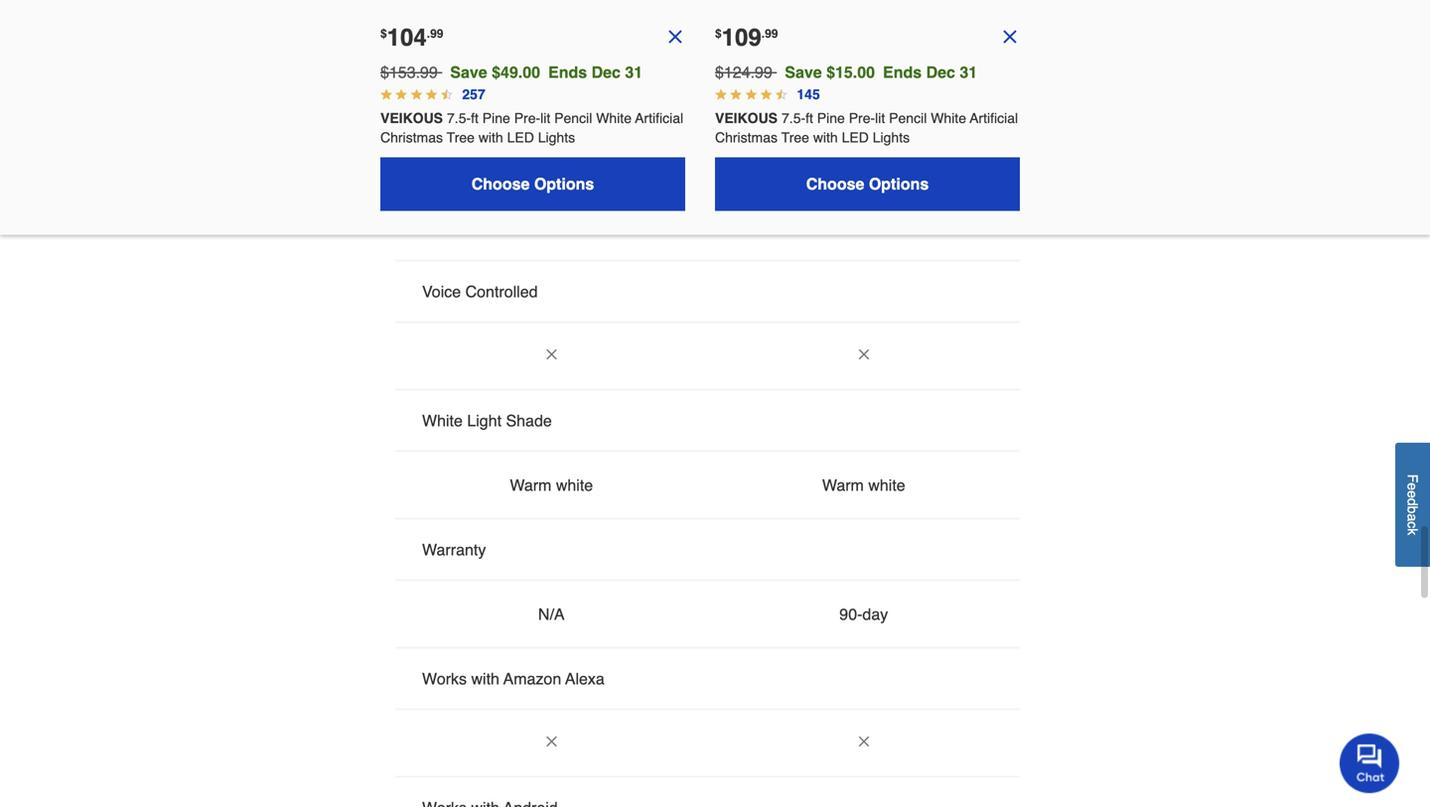 Task type: describe. For each thing, give the bounding box(es) containing it.
4.5 out of 5 stars image for 2nd 4.5 out of 5 stars element from the right
[[760, 88, 772, 100]]

90-
[[840, 605, 863, 624]]

1 white from the left
[[556, 476, 593, 495]]

1 4.5 out of 5 stars element from the left
[[380, 88, 392, 100]]

2 pre- from the left
[[849, 110, 875, 126]]

2 lit from the left
[[875, 110, 885, 126]]

1 pencil from the left
[[554, 110, 592, 126]]

chat invite button image
[[1340, 733, 1401, 794]]

b
[[1405, 506, 1421, 514]]

4.5 out of 5 stars image for 7th 4.5 out of 5 stars element from the right
[[426, 88, 438, 100]]

no image for bottommost no icon
[[856, 734, 872, 750]]

5 4.5 out of 5 stars element from the left
[[441, 88, 453, 100]]

$49.00
[[492, 63, 540, 81]]

1 warm white from the left
[[510, 476, 593, 495]]

0 vertical spatial no image
[[666, 27, 685, 47]]

1 ft from the left
[[471, 110, 479, 126]]

2 choose options button from the left
[[715, 158, 1020, 211]]

31 for 109
[[960, 63, 978, 81]]

1 lit from the left
[[541, 110, 551, 126]]

6 4.5 out of 5 stars element from the left
[[715, 88, 727, 100]]

2 warm from the left
[[822, 476, 864, 495]]

145
[[797, 86, 820, 102]]

4.5 out of 5 stars image for third 4.5 out of 5 stars element from right
[[745, 88, 757, 100]]

$ 104 . 99
[[380, 24, 443, 51]]

controlled
[[465, 283, 538, 301]]

$124.99
[[715, 63, 773, 81]]

2 pencil from the left
[[889, 110, 927, 126]]

with down 145
[[813, 130, 838, 146]]

1 choose options button from the left
[[380, 158, 685, 211]]

2 4.5 out of 5 stars element from the left
[[396, 88, 407, 100]]

1 7.5-ft pine pre-lit pencil white artificial christmas tree with led lights from the left
[[380, 110, 687, 146]]

$153.99
[[380, 63, 438, 81]]

2 vertical spatial no image
[[544, 734, 559, 750]]

1 vertical spatial no image
[[544, 347, 559, 362]]

$ for 109
[[715, 27, 722, 41]]

2 led from the left
[[842, 130, 869, 146]]

4.5 out of 5 stars image for 5th 4.5 out of 5 stars element from the left
[[441, 88, 453, 100]]

90-day
[[840, 605, 888, 624]]

choose for first choose options button from the left
[[472, 175, 530, 193]]

2 christmas from the left
[[715, 130, 778, 146]]

shade
[[506, 412, 552, 430]]

$ for 104
[[380, 27, 387, 41]]

10 4.5 out of 5 stars element from the left
[[776, 88, 787, 100]]

2 7.5-ft pine pre-lit pencil white artificial christmas tree with led lights from the left
[[715, 110, 1022, 146]]

day
[[863, 605, 888, 624]]

1 pine from the left
[[483, 110, 510, 126]]

amazon
[[504, 670, 561, 688]]

warranty
[[422, 541, 486, 559]]

99 for 104
[[430, 27, 443, 41]]

save $49.00 ends dec 31
[[450, 63, 643, 81]]

1 pre- from the left
[[514, 110, 541, 126]]

a
[[1405, 514, 1421, 522]]

9 4.5 out of 5 stars element from the left
[[760, 88, 772, 100]]

2 lights from the left
[[873, 130, 910, 146]]

white light shade
[[422, 412, 552, 430]]

2 ft from the left
[[806, 110, 813, 126]]

light
[[467, 412, 502, 430]]

f e e d b a c k
[[1405, 474, 1421, 535]]

options for second choose options button
[[869, 175, 929, 193]]

1 7.5- from the left
[[447, 110, 471, 126]]

f e e d b a c k button
[[1396, 443, 1430, 567]]

0 horizontal spatial white
[[422, 412, 463, 430]]

k
[[1405, 529, 1421, 535]]

1 indoor from the left
[[529, 218, 574, 236]]

2 indoor from the left
[[841, 218, 886, 236]]

1 christmas from the left
[[380, 130, 443, 146]]

1 lights from the left
[[538, 130, 575, 146]]

ends for 109
[[883, 63, 922, 81]]

choose for second choose options button
[[806, 175, 865, 193]]

voice
[[422, 283, 461, 301]]



Task type: vqa. For each thing, say whether or not it's contained in the screenshot.
the topmost Appliances 'link'
no



Task type: locate. For each thing, give the bounding box(es) containing it.
1 horizontal spatial indoor
[[841, 218, 886, 236]]

artificial
[[635, 110, 684, 126], [970, 110, 1018, 126]]

$ 109 . 99
[[715, 24, 778, 51]]

7.5-
[[447, 110, 471, 126], [782, 110, 806, 126]]

ends
[[548, 63, 587, 81], [883, 63, 922, 81]]

0 horizontal spatial options
[[534, 175, 594, 193]]

e up 'd'
[[1405, 483, 1421, 491]]

99 for 109
[[765, 27, 778, 41]]

2 options from the left
[[869, 175, 929, 193]]

tree down 257
[[447, 130, 475, 146]]

1 horizontal spatial pre-
[[849, 110, 875, 126]]

no image for the middle no icon
[[856, 347, 872, 362]]

dec right $15.00
[[926, 63, 956, 81]]

1 choose options from the left
[[472, 175, 594, 193]]

indoor
[[529, 218, 574, 236], [841, 218, 886, 236]]

1 horizontal spatial .
[[762, 27, 765, 41]]

1 vertical spatial no image
[[856, 347, 872, 362]]

1 tree from the left
[[447, 130, 475, 146]]

4.5 out of 5 stars image for 5th 4.5 out of 5 stars element from the right
[[715, 88, 727, 100]]

31 for 104
[[625, 63, 643, 81]]

ends right $15.00
[[883, 63, 922, 81]]

pencil down save $49.00 ends dec 31
[[554, 110, 592, 126]]

. inside $ 109 . 99
[[762, 27, 765, 41]]

0 horizontal spatial $
[[380, 27, 387, 41]]

4.5 out of 5 stars element
[[380, 88, 392, 100], [396, 88, 407, 100], [411, 88, 423, 100], [426, 88, 438, 100], [441, 88, 453, 100], [715, 88, 727, 100], [730, 88, 742, 100], [745, 88, 757, 100], [760, 88, 772, 100], [776, 88, 787, 100]]

christmas
[[380, 130, 443, 146], [715, 130, 778, 146]]

. for 109
[[762, 27, 765, 41]]

.
[[427, 27, 430, 41], [762, 27, 765, 41]]

tree
[[447, 130, 475, 146], [782, 130, 809, 146]]

$ up $124.99
[[715, 27, 722, 41]]

99 right the 109
[[765, 27, 778, 41]]

104
[[387, 24, 427, 51]]

1 $ from the left
[[380, 27, 387, 41]]

$ inside $ 109 . 99
[[715, 27, 722, 41]]

lit
[[541, 110, 551, 126], [875, 110, 885, 126]]

0 horizontal spatial choose
[[472, 175, 530, 193]]

1 horizontal spatial artificial
[[970, 110, 1018, 126]]

dec
[[592, 63, 621, 81], [926, 63, 956, 81]]

4.5 out of 5 stars image
[[380, 88, 392, 100], [441, 88, 453, 100], [730, 88, 742, 100], [760, 88, 772, 100]]

4.5 out of 5 stars image for 10th 4.5 out of 5 stars element from right
[[380, 88, 392, 100]]

white
[[556, 476, 593, 495], [868, 476, 906, 495]]

1 led from the left
[[507, 130, 534, 146]]

7.5-ft pine pre-lit pencil white artificial christmas tree with led lights down save $15.00 ends dec 31 on the top of the page
[[715, 110, 1022, 146]]

$15.00
[[827, 63, 875, 81]]

with right works
[[471, 670, 500, 688]]

warm
[[510, 476, 552, 495], [822, 476, 864, 495]]

1 horizontal spatial christmas
[[715, 130, 778, 146]]

1 save from the left
[[450, 63, 487, 81]]

0 horizontal spatial 99
[[430, 27, 443, 41]]

0 horizontal spatial .
[[427, 27, 430, 41]]

2 $ from the left
[[715, 27, 722, 41]]

4 4.5 out of 5 stars image from the left
[[715, 88, 727, 100]]

1 horizontal spatial lights
[[873, 130, 910, 146]]

1 horizontal spatial warm white
[[822, 476, 906, 495]]

1 e from the top
[[1405, 483, 1421, 491]]

white down save $49.00 ends dec 31
[[596, 110, 632, 126]]

8 4.5 out of 5 stars element from the left
[[745, 88, 757, 100]]

7 4.5 out of 5 stars element from the left
[[730, 88, 742, 100]]

2 99 from the left
[[765, 27, 778, 41]]

0 horizontal spatial choose options
[[472, 175, 594, 193]]

2 4.5 out of 5 stars image from the left
[[441, 88, 453, 100]]

2 e from the top
[[1405, 491, 1421, 498]]

2 7.5- from the left
[[782, 110, 806, 126]]

pre-
[[514, 110, 541, 126], [849, 110, 875, 126]]

3 4.5 out of 5 stars image from the left
[[426, 88, 438, 100]]

works with amazon alexa
[[422, 670, 605, 688]]

led down $15.00
[[842, 130, 869, 146]]

1 4.5 out of 5 stars image from the left
[[396, 88, 407, 100]]

save up 257
[[450, 63, 487, 81]]

. up $153.99
[[427, 27, 430, 41]]

99
[[430, 27, 443, 41], [765, 27, 778, 41]]

1 horizontal spatial choose options button
[[715, 158, 1020, 211]]

1 veikous from the left
[[380, 110, 443, 126]]

1 horizontal spatial 31
[[960, 63, 978, 81]]

1 horizontal spatial pencil
[[889, 110, 927, 126]]

2 choose options from the left
[[806, 175, 929, 193]]

4.5 out of 5 stars image for 4th 4.5 out of 5 stars element from right
[[730, 88, 742, 100]]

warm white
[[510, 476, 593, 495], [822, 476, 906, 495]]

0 horizontal spatial tree
[[447, 130, 475, 146]]

f
[[1405, 474, 1421, 483]]

2 white from the left
[[868, 476, 906, 495]]

lights
[[538, 130, 575, 146], [873, 130, 910, 146]]

2 pine from the left
[[817, 110, 845, 126]]

1 horizontal spatial ft
[[806, 110, 813, 126]]

options for first choose options button from the left
[[534, 175, 594, 193]]

0 horizontal spatial 7.5-
[[447, 110, 471, 126]]

0 horizontal spatial veikous
[[380, 110, 443, 126]]

ft
[[471, 110, 479, 126], [806, 110, 813, 126]]

4 4.5 out of 5 stars element from the left
[[426, 88, 438, 100]]

save for 104
[[450, 63, 487, 81]]

0 horizontal spatial ends
[[548, 63, 587, 81]]

white left light at the bottom of page
[[422, 412, 463, 430]]

dec for 104
[[592, 63, 621, 81]]

christmas down $124.99
[[715, 130, 778, 146]]

2 ends from the left
[[883, 63, 922, 81]]

1 horizontal spatial 99
[[765, 27, 778, 41]]

0 horizontal spatial pre-
[[514, 110, 541, 126]]

choose down 257
[[472, 175, 530, 193]]

1 horizontal spatial led
[[842, 130, 869, 146]]

1 horizontal spatial $
[[715, 27, 722, 41]]

1 horizontal spatial 7.5-
[[782, 110, 806, 126]]

0 horizontal spatial lit
[[541, 110, 551, 126]]

ft down 145
[[806, 110, 813, 126]]

1 horizontal spatial save
[[785, 63, 822, 81]]

pine down 257
[[483, 110, 510, 126]]

2 vertical spatial no image
[[856, 734, 872, 750]]

99 inside $ 104 . 99
[[430, 27, 443, 41]]

4 4.5 out of 5 stars image from the left
[[760, 88, 772, 100]]

7.5-ft pine pre-lit pencil white artificial christmas tree with led lights down save $49.00 ends dec 31
[[380, 110, 687, 146]]

ends for 104
[[548, 63, 587, 81]]

ft down 257
[[471, 110, 479, 126]]

save $15.00 ends dec 31
[[785, 63, 978, 81]]

1 horizontal spatial white
[[868, 476, 906, 495]]

7.5- down 257
[[447, 110, 471, 126]]

. for 104
[[427, 27, 430, 41]]

lit down save $15.00 ends dec 31 on the top of the page
[[875, 110, 885, 126]]

lights down save $49.00 ends dec 31
[[538, 130, 575, 146]]

d
[[1405, 498, 1421, 506]]

1 dec from the left
[[592, 63, 621, 81]]

1 horizontal spatial choose options
[[806, 175, 929, 193]]

veikous down $153.99
[[380, 110, 443, 126]]

1 horizontal spatial tree
[[782, 130, 809, 146]]

0 horizontal spatial pencil
[[554, 110, 592, 126]]

1 horizontal spatial pine
[[817, 110, 845, 126]]

1 horizontal spatial choose
[[806, 175, 865, 193]]

1 horizontal spatial lit
[[875, 110, 885, 126]]

99 inside $ 109 . 99
[[765, 27, 778, 41]]

pine
[[483, 110, 510, 126], [817, 110, 845, 126]]

n/a
[[538, 605, 565, 624]]

1 horizontal spatial veikous
[[715, 110, 778, 126]]

1 . from the left
[[427, 27, 430, 41]]

2 artificial from the left
[[970, 110, 1018, 126]]

1 horizontal spatial ends
[[883, 63, 922, 81]]

4.5 out of 5 stars image
[[396, 88, 407, 100], [411, 88, 423, 100], [426, 88, 438, 100], [715, 88, 727, 100], [745, 88, 757, 100], [776, 88, 787, 100]]

$ inside $ 104 . 99
[[380, 27, 387, 41]]

lit down save $49.00 ends dec 31
[[541, 110, 551, 126]]

1 horizontal spatial warm
[[822, 476, 864, 495]]

0 horizontal spatial warm white
[[510, 476, 593, 495]]

e
[[1405, 483, 1421, 491], [1405, 491, 1421, 498]]

2 veikous from the left
[[715, 110, 778, 126]]

0 horizontal spatial pine
[[483, 110, 510, 126]]

7.5-ft pine pre-lit pencil white artificial christmas tree with led lights
[[380, 110, 687, 146], [715, 110, 1022, 146]]

white down save $15.00 ends dec 31 on the top of the page
[[931, 110, 966, 126]]

7.5- down 145
[[782, 110, 806, 126]]

no image
[[1000, 27, 1020, 47], [544, 347, 559, 362], [544, 734, 559, 750]]

2 choose from the left
[[806, 175, 865, 193]]

1 horizontal spatial dec
[[926, 63, 956, 81]]

$ up $153.99
[[380, 27, 387, 41]]

99 right 104
[[430, 27, 443, 41]]

1 options from the left
[[534, 175, 594, 193]]

6 4.5 out of 5 stars image from the left
[[776, 88, 787, 100]]

1 31 from the left
[[625, 63, 643, 81]]

tree down 145
[[782, 130, 809, 146]]

3 4.5 out of 5 stars image from the left
[[730, 88, 742, 100]]

0 horizontal spatial ft
[[471, 110, 479, 126]]

2 dec from the left
[[926, 63, 956, 81]]

lights down save $15.00 ends dec 31 on the top of the page
[[873, 130, 910, 146]]

5 4.5 out of 5 stars image from the left
[[745, 88, 757, 100]]

options
[[534, 175, 594, 193], [869, 175, 929, 193]]

pre- down $15.00
[[849, 110, 875, 126]]

0 horizontal spatial led
[[507, 130, 534, 146]]

save
[[450, 63, 487, 81], [785, 63, 822, 81]]

veikous down $124.99
[[715, 110, 778, 126]]

alexa
[[565, 670, 605, 688]]

0 horizontal spatial christmas
[[380, 130, 443, 146]]

white
[[596, 110, 632, 126], [931, 110, 966, 126], [422, 412, 463, 430]]

2 warm white from the left
[[822, 476, 906, 495]]

1 horizontal spatial white
[[596, 110, 632, 126]]

2 4.5 out of 5 stars image from the left
[[411, 88, 423, 100]]

choose options
[[472, 175, 594, 193], [806, 175, 929, 193]]

4.5 out of 5 stars image for eighth 4.5 out of 5 stars element from right
[[411, 88, 423, 100]]

pine down 145
[[817, 110, 845, 126]]

pencil
[[554, 110, 592, 126], [889, 110, 927, 126]]

0 horizontal spatial save
[[450, 63, 487, 81]]

109
[[722, 24, 762, 51]]

c
[[1405, 522, 1421, 529]]

2 tree from the left
[[782, 130, 809, 146]]

choose down 145
[[806, 175, 865, 193]]

2 . from the left
[[762, 27, 765, 41]]

$
[[380, 27, 387, 41], [715, 27, 722, 41]]

0 horizontal spatial dec
[[592, 63, 621, 81]]

works
[[422, 670, 467, 688]]

4.5 out of 5 stars image for first 4.5 out of 5 stars element from the right
[[776, 88, 787, 100]]

1 artificial from the left
[[635, 110, 684, 126]]

1 warm from the left
[[510, 476, 552, 495]]

0 horizontal spatial indoor
[[529, 218, 574, 236]]

ends right $49.00
[[548, 63, 587, 81]]

. inside $ 104 . 99
[[427, 27, 430, 41]]

2 31 from the left
[[960, 63, 978, 81]]

veikous
[[380, 110, 443, 126], [715, 110, 778, 126]]

1 4.5 out of 5 stars image from the left
[[380, 88, 392, 100]]

with down 257
[[479, 130, 503, 146]]

0 horizontal spatial 31
[[625, 63, 643, 81]]

1 horizontal spatial 7.5-ft pine pre-lit pencil white artificial christmas tree with led lights
[[715, 110, 1022, 146]]

0 vertical spatial no image
[[1000, 27, 1020, 47]]

with
[[479, 130, 503, 146], [813, 130, 838, 146], [471, 670, 500, 688]]

pencil down save $15.00 ends dec 31 on the top of the page
[[889, 110, 927, 126]]

dec for 109
[[926, 63, 956, 81]]

dec right $49.00
[[592, 63, 621, 81]]

save for 109
[[785, 63, 822, 81]]

0 horizontal spatial artificial
[[635, 110, 684, 126]]

christmas down $153.99
[[380, 130, 443, 146]]

3 4.5 out of 5 stars element from the left
[[411, 88, 423, 100]]

31
[[625, 63, 643, 81], [960, 63, 978, 81]]

save up 145
[[785, 63, 822, 81]]

led
[[507, 130, 534, 146], [842, 130, 869, 146]]

pre- down $49.00
[[514, 110, 541, 126]]

no image
[[666, 27, 685, 47], [856, 347, 872, 362], [856, 734, 872, 750]]

choose options button
[[380, 158, 685, 211], [715, 158, 1020, 211]]

1 99 from the left
[[430, 27, 443, 41]]

. up $124.99
[[762, 27, 765, 41]]

0 horizontal spatial lights
[[538, 130, 575, 146]]

0 horizontal spatial choose options button
[[380, 158, 685, 211]]

0 horizontal spatial warm
[[510, 476, 552, 495]]

257
[[462, 86, 485, 102]]

e up b
[[1405, 491, 1421, 498]]

0 horizontal spatial 7.5-ft pine pre-lit pencil white artificial christmas tree with led lights
[[380, 110, 687, 146]]

0 horizontal spatial white
[[556, 476, 593, 495]]

2 horizontal spatial white
[[931, 110, 966, 126]]

4.5 out of 5 stars image for ninth 4.5 out of 5 stars element from right
[[396, 88, 407, 100]]

1 choose from the left
[[472, 175, 530, 193]]

1 horizontal spatial options
[[869, 175, 929, 193]]

choose
[[472, 175, 530, 193], [806, 175, 865, 193]]

voice controlled
[[422, 283, 538, 301]]

2 save from the left
[[785, 63, 822, 81]]

1 ends from the left
[[548, 63, 587, 81]]

led down $49.00
[[507, 130, 534, 146]]



